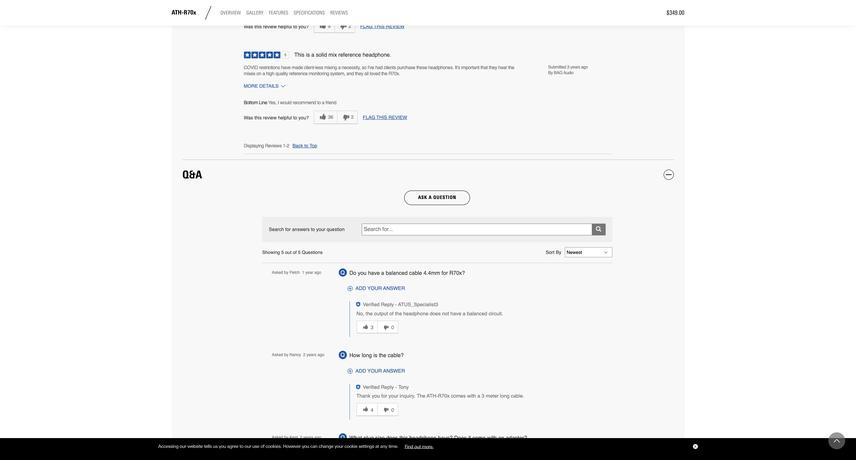 Task type: describe. For each thing, give the bounding box(es) containing it.
output
[[374, 311, 388, 317]]

1 vertical spatial for
[[442, 270, 448, 277]]

1 horizontal spatial is
[[374, 353, 378, 359]]

verified for have
[[363, 302, 380, 308]]

time.
[[389, 444, 399, 450]]

cross image
[[694, 446, 697, 449]]

verified for is
[[363, 385, 380, 390]]

a left circuit.
[[463, 311, 466, 317]]

it's
[[455, 65, 461, 70]]

you right the do
[[358, 270, 367, 277]]

nancy
[[290, 353, 301, 358]]

1 vertical spatial r70x
[[438, 394, 450, 399]]

0 vertical spatial r70x
[[184, 9, 196, 16]]

what plug size does this headphone have? does it come with an adapter?
[[350, 436, 528, 442]]

your left "cookie"
[[335, 444, 344, 450]]

you left 'can'
[[302, 444, 309, 450]]

cable
[[410, 270, 422, 277]]

solid
[[316, 52, 327, 58]]

arrow up image
[[835, 438, 841, 445]]

cable.
[[511, 394, 525, 399]]

0 button for balanced
[[378, 321, 399, 334]]

add your answer button for is
[[346, 367, 405, 376]]

was this review helpful to you? group for a
[[314, 20, 356, 33]]

to up 9 button
[[323, 9, 327, 14]]

tony
[[399, 385, 409, 390]]

how long is the cable?
[[350, 353, 404, 359]]

out inside find out more. link
[[415, 444, 421, 450]]

0 vertical spatial recommend
[[299, 9, 322, 14]]

0 vertical spatial ath-
[[172, 9, 184, 16]]

4.4mm
[[424, 270, 440, 277]]

1 horizontal spatial 3
[[482, 394, 485, 399]]

find
[[405, 444, 414, 450]]

9 button
[[314, 20, 335, 33]]

0 horizontal spatial balanced
[[386, 270, 408, 277]]

ago for what plug size does this headphone have? does it come with an adapter?
[[315, 436, 321, 440]]

displaying reviews 1-2 back to top
[[244, 143, 317, 149]]

flag this review for bottom line yes, i would recommend to a friend
[[363, 115, 408, 120]]

bottom line no, i would not recommend to a friend
[[244, 9, 342, 14]]

add your answer for the
[[356, 369, 405, 374]]

us
[[213, 444, 218, 450]]

0 for cable?
[[392, 408, 395, 413]]

more
[[244, 83, 258, 89]]

1-
[[283, 143, 287, 149]]

sort
[[546, 250, 555, 255]]

sort by
[[546, 250, 562, 255]]

0 horizontal spatial does
[[387, 436, 398, 442]]

1 vertical spatial recommend
[[293, 100, 316, 105]]

your left 'question'
[[317, 227, 326, 232]]

1 horizontal spatial does
[[430, 311, 441, 317]]

quality
[[276, 71, 288, 76]]

1 vertical spatial long
[[501, 394, 510, 399]]

submitted
[[549, 65, 567, 70]]

0 horizontal spatial they
[[355, 71, 364, 76]]

answer for balanced
[[383, 286, 405, 292]]

rated 5 out of 5 stars image
[[244, 52, 290, 60]]

to up the 36 button
[[318, 100, 321, 105]]

cookie
[[345, 444, 358, 450]]

i for no,
[[277, 9, 278, 14]]

by for what plug size does this headphone have? does it come with an adapter?
[[284, 436, 289, 440]]

you right thank
[[372, 394, 380, 399]]

audio
[[564, 70, 574, 75]]

client-
[[304, 65, 316, 70]]

flag this review button for no, i would not recommend to a friend
[[361, 24, 405, 29]]

accessing
[[158, 444, 179, 450]]

q for do you have a balanced cable 4.4mm for r70x?
[[341, 270, 345, 276]]

you? for not
[[299, 24, 309, 29]]

find out more.
[[405, 444, 434, 450]]

1
[[302, 270, 305, 275]]

asked by nancy 2 years ago
[[272, 353, 325, 358]]

2 right 36
[[351, 115, 354, 120]]

website
[[188, 444, 203, 450]]

r70x?
[[450, 270, 465, 277]]

flag for bottom line yes, i would recommend to a friend
[[363, 115, 376, 120]]

0 vertical spatial reference
[[339, 52, 362, 58]]

the down had
[[382, 71, 388, 76]]

3 button
[[357, 321, 378, 334]]

that
[[481, 65, 488, 70]]

questions
[[302, 250, 323, 255]]

high
[[266, 71, 275, 76]]

add for long
[[356, 369, 366, 374]]

settings
[[359, 444, 374, 450]]

asked for how long is the cable?
[[272, 353, 283, 358]]

yes,
[[269, 100, 277, 105]]

you right us
[[219, 444, 226, 450]]

q&a
[[183, 168, 202, 181]]

however
[[283, 444, 301, 450]]

any
[[381, 444, 388, 450]]

tells
[[204, 444, 212, 450]]

was for bottom line yes, i would recommend to a friend
[[244, 115, 253, 120]]

question element for do you have a balanced cable 4.4mm for r70x?
[[338, 268, 348, 278]]

group for balanced
[[357, 318, 504, 337]]

the
[[417, 394, 426, 399]]

a left solid
[[312, 52, 315, 58]]

Search for answers to your question search field
[[362, 224, 606, 236]]

less
[[316, 65, 323, 70]]

was this review helpful to you? for yes,
[[244, 115, 309, 120]]

9
[[328, 24, 331, 29]]

purchase
[[398, 65, 416, 70]]

asked for what plug size does this headphone have? does it come with an adapter?
[[272, 436, 283, 440]]

important
[[462, 65, 480, 70]]

question element for what plug size does this headphone have? does it come with an adapter?
[[338, 433, 348, 443]]

a left meter
[[478, 394, 481, 399]]

was for bottom line no, i would not recommend to a friend
[[244, 24, 253, 29]]

0 horizontal spatial 5
[[282, 250, 284, 255]]

years for what plug size does this headphone have? does it come with an adapter?
[[304, 436, 314, 440]]

2 button for 36
[[337, 111, 358, 124]]

was this review helpful to you? for no,
[[244, 24, 309, 29]]

0 vertical spatial is
[[306, 52, 310, 58]]

divider line image
[[202, 6, 215, 20]]

2 horizontal spatial have
[[451, 311, 462, 317]]

have?
[[438, 436, 453, 442]]

asked by kent 2 years ago
[[272, 436, 321, 440]]

change
[[319, 444, 334, 450]]

flag this review for bottom line no, i would not recommend to a friend
[[361, 24, 405, 29]]

2 our from the left
[[245, 444, 251, 450]]

0 vertical spatial for
[[286, 227, 291, 232]]

more details button
[[244, 82, 297, 90]]

overview
[[221, 10, 241, 16]]

question
[[434, 195, 457, 201]]

add your answer for a
[[356, 286, 405, 292]]

covid restrictions have made client-less mixing a necessity, so i've had clients purchase these headphones. it's important that they hear the mixes on a high quality reference monitoring system, and they all loved the r70x.
[[244, 65, 515, 76]]

a up 9 at the top of the page
[[328, 9, 331, 14]]

asked by petch 1 year ago
[[272, 270, 321, 275]]

0 vertical spatial not
[[292, 9, 298, 14]]

1 horizontal spatial not
[[443, 311, 450, 317]]

headphone.
[[363, 52, 392, 58]]

$349.00
[[667, 9, 685, 17]]

mixing
[[325, 65, 337, 70]]

so
[[362, 65, 367, 70]]

0 vertical spatial friend
[[332, 9, 342, 14]]

your down how long is the cable? at bottom
[[368, 369, 382, 374]]

details
[[260, 83, 279, 89]]

more details
[[244, 83, 279, 89]]

your down the verified reply - tony
[[389, 394, 399, 399]]

mix
[[329, 52, 337, 58]]

adapter?
[[506, 436, 528, 442]]

36 button
[[314, 111, 337, 124]]

1 vertical spatial ath-
[[427, 394, 438, 399]]

verified reply - atus_specialist3
[[363, 302, 439, 308]]

2 horizontal spatial 5
[[298, 250, 301, 255]]

a inside dropdown button
[[429, 195, 432, 201]]

this
[[295, 52, 305, 58]]

do you have a balanced cable 4.4mm for r70x?
[[350, 270, 465, 277]]

answers
[[292, 227, 310, 232]]

i've
[[368, 65, 375, 70]]

your up output
[[368, 286, 382, 292]]

reference inside covid restrictions have made client-less mixing a necessity, so i've had clients purchase these headphones. it's important that they hear the mixes on a high quality reference monitoring system, and they all loved the r70x.
[[289, 71, 308, 76]]

to right answers on the left of the page
[[311, 227, 315, 232]]

made
[[292, 65, 303, 70]]

1 horizontal spatial they
[[489, 65, 498, 70]]

use
[[253, 444, 260, 450]]

these
[[417, 65, 428, 70]]

a right the on at the left top of page
[[263, 71, 265, 76]]

at
[[376, 444, 379, 450]]

4 button
[[357, 404, 378, 417]]

2 right 9 at the top of the page
[[349, 24, 351, 29]]



Task type: vqa. For each thing, say whether or not it's contained in the screenshot.
$529.00
no



Task type: locate. For each thing, give the bounding box(es) containing it.
3 inside button
[[371, 325, 374, 331]]

reviews
[[331, 10, 348, 16], [265, 143, 282, 149]]

showing
[[262, 250, 280, 255]]

minus image
[[666, 172, 672, 178]]

2 for asked by nancy 2 years ago
[[303, 353, 306, 358]]

1 vertical spatial was
[[244, 115, 253, 120]]

this is a solid mix reference headphone.
[[295, 52, 392, 58]]

1 horizontal spatial reference
[[339, 52, 362, 58]]

0 button for cable?
[[378, 404, 399, 417]]

verified reply image
[[356, 302, 361, 308]]

a up system,
[[338, 65, 341, 70]]

i right yes,
[[278, 100, 279, 105]]

headphones.
[[429, 65, 454, 70]]

for left r70x? at the right of the page
[[442, 270, 448, 277]]

2 vertical spatial of
[[261, 444, 265, 450]]

can
[[311, 444, 318, 450]]

balanced
[[386, 270, 408, 277], [467, 311, 488, 317]]

1 was this review helpful to you? group from the top
[[314, 20, 356, 33]]

was this review helpful to you? down yes,
[[244, 115, 309, 120]]

0 horizontal spatial with
[[468, 394, 477, 399]]

of left questions
[[293, 250, 297, 255]]

bag
[[554, 70, 563, 75]]

group for cable?
[[357, 400, 525, 420]]

5 left questions
[[298, 250, 301, 255]]

features
[[269, 10, 289, 16]]

ago for how long is the cable?
[[318, 353, 325, 358]]

line for yes, i would recommend to a friend
[[259, 100, 267, 105]]

0 vertical spatial they
[[489, 65, 498, 70]]

add your answer down how long is the cable? at bottom
[[356, 369, 405, 374]]

0 vertical spatial q
[[341, 270, 345, 276]]

back
[[293, 143, 303, 149]]

2 for asked by kent 2 years ago
[[300, 436, 303, 440]]

0 button
[[378, 321, 399, 334], [378, 404, 399, 417]]

i for yes,
[[278, 100, 279, 105]]

1 vertical spatial by
[[556, 250, 562, 255]]

helpful for not
[[278, 24, 292, 29]]

2 left back
[[287, 143, 289, 149]]

ath- left divider line image
[[172, 9, 184, 16]]

i
[[277, 9, 278, 14], [278, 100, 279, 105]]

friend up 36
[[326, 100, 337, 105]]

more.
[[422, 444, 434, 450]]

with right comes
[[468, 394, 477, 399]]

1 horizontal spatial by
[[556, 250, 562, 255]]

was up displaying
[[244, 115, 253, 120]]

1 asked from the top
[[272, 270, 283, 275]]

of for out
[[293, 250, 297, 255]]

meter
[[486, 394, 499, 399]]

2 reply from the top
[[381, 385, 394, 390]]

would for recommend
[[280, 100, 292, 105]]

2 0 from the top
[[392, 408, 395, 413]]

0 horizontal spatial ath-
[[172, 9, 184, 16]]

2 button right 9 at the top of the page
[[335, 20, 356, 33]]

1 vertical spatial you?
[[299, 115, 309, 120]]

2 horizontal spatial of
[[390, 311, 394, 317]]

0 horizontal spatial long
[[362, 353, 372, 359]]

line left features
[[259, 9, 267, 14]]

cable?
[[388, 353, 404, 359]]

flag
[[361, 24, 373, 29], [363, 115, 376, 120]]

2 vertical spatial by
[[284, 436, 289, 440]]

was this review helpful to you? group
[[314, 20, 356, 33], [314, 111, 358, 124]]

1 vertical spatial add
[[356, 369, 366, 374]]

years right nancy
[[307, 353, 317, 358]]

0 for balanced
[[392, 325, 395, 331]]

the left cable?
[[379, 353, 387, 359]]

ask
[[419, 195, 428, 201]]

1 verified from the top
[[363, 302, 380, 308]]

was this review helpful to you? group containing 9
[[314, 20, 356, 33]]

reply for balanced
[[381, 302, 394, 308]]

1 q from the top
[[341, 270, 345, 276]]

2 line from the top
[[259, 100, 267, 105]]

balanced left cable
[[386, 270, 408, 277]]

3 left meter
[[482, 394, 485, 399]]

have
[[281, 65, 291, 70], [368, 270, 380, 277], [451, 311, 462, 317]]

r70x
[[184, 9, 196, 16], [438, 394, 450, 399]]

1 vertical spatial by
[[284, 353, 289, 358]]

2 question element from the top
[[338, 351, 348, 360]]

1 vertical spatial balanced
[[467, 311, 488, 317]]

group containing 4
[[357, 400, 525, 420]]

the down verified reply - atus_specialist3
[[395, 311, 402, 317]]

1 add your answer from the top
[[356, 286, 405, 292]]

r70x left comes
[[438, 394, 450, 399]]

2 was this review helpful to you? group from the top
[[314, 111, 358, 124]]

5 left this
[[285, 53, 287, 58]]

they right 'that'
[[489, 65, 498, 70]]

thank you for your inquiry.  the ath-r70x comes with a 3 meter long cable.
[[357, 394, 525, 399]]

by left "petch"
[[284, 270, 289, 275]]

top
[[310, 143, 317, 149]]

q
[[341, 270, 345, 276], [341, 353, 345, 359], [341, 435, 345, 441]]

by for how long is the cable?
[[284, 353, 289, 358]]

2 verified from the top
[[363, 385, 380, 390]]

2 button
[[335, 20, 356, 33], [337, 111, 358, 124]]

recommend up 9 button
[[299, 9, 322, 14]]

1 vertical spatial reviews
[[265, 143, 282, 149]]

is
[[306, 52, 310, 58], [374, 353, 378, 359]]

back to top link
[[293, 143, 317, 149]]

1 add your answer button from the top
[[346, 285, 405, 294]]

0 vertical spatial 0
[[392, 325, 395, 331]]

reviews up 9 at the top of the page
[[331, 10, 348, 16]]

would for not
[[279, 9, 290, 14]]

does up time.
[[387, 436, 398, 442]]

headphone for the
[[404, 311, 429, 317]]

2 right kent
[[300, 436, 303, 440]]

0 vertical spatial was this review helpful to you?
[[244, 24, 309, 29]]

1 horizontal spatial 5
[[285, 53, 287, 58]]

for right search
[[286, 227, 291, 232]]

0 horizontal spatial our
[[180, 444, 186, 450]]

verified reply - tony
[[363, 385, 409, 390]]

reviews left 1-
[[265, 143, 282, 149]]

would left specifications
[[279, 9, 290, 14]]

1 horizontal spatial balanced
[[467, 311, 488, 317]]

1 vertical spatial add your answer button
[[346, 367, 405, 376]]

1 vertical spatial verified
[[363, 385, 380, 390]]

3 up how long is the cable? at bottom
[[371, 325, 374, 331]]

have for you
[[368, 270, 380, 277]]

to down bottom line no, i would not recommend to a friend
[[294, 24, 297, 29]]

verified up output
[[363, 302, 380, 308]]

0 vertical spatial asked
[[272, 270, 283, 275]]

0 vertical spatial -
[[396, 302, 397, 308]]

they left all
[[355, 71, 364, 76]]

is right this
[[306, 52, 310, 58]]

ago right 'submitted'
[[582, 65, 588, 70]]

flag for bottom line no, i would not recommend to a friend
[[361, 24, 373, 29]]

0 vertical spatial helpful
[[278, 24, 292, 29]]

2 was from the top
[[244, 115, 253, 120]]

0 vertical spatial 3
[[568, 65, 570, 70]]

1 vertical spatial 2 button
[[337, 111, 358, 124]]

size
[[376, 436, 385, 442]]

headphone down atus_specialist3
[[404, 311, 429, 317]]

answer for cable?
[[383, 369, 405, 374]]

bottom for bottom line no, i would not recommend to a friend
[[244, 9, 258, 14]]

0 horizontal spatial of
[[261, 444, 265, 450]]

2 button for 9
[[335, 20, 356, 33]]

add your answer up output
[[356, 286, 405, 292]]

1 by from the top
[[284, 270, 289, 275]]

0
[[392, 325, 395, 331], [392, 408, 395, 413]]

1 you? from the top
[[299, 24, 309, 29]]

2 bottom from the top
[[244, 100, 258, 105]]

question element left how at the left of the page
[[338, 351, 348, 360]]

by left nancy
[[284, 353, 289, 358]]

1 horizontal spatial our
[[245, 444, 251, 450]]

1 vertical spatial helpful
[[278, 115, 292, 120]]

friend up 9 button
[[332, 9, 342, 14]]

1 horizontal spatial for
[[382, 394, 388, 399]]

2 q from the top
[[341, 353, 345, 359]]

5 inside image
[[285, 53, 287, 58]]

ago right the year
[[315, 270, 321, 275]]

1 vertical spatial friend
[[326, 100, 337, 105]]

was this review helpful to you? group for friend
[[314, 111, 358, 124]]

a
[[328, 9, 331, 14], [312, 52, 315, 58], [338, 65, 341, 70], [263, 71, 265, 76], [322, 100, 325, 105], [429, 195, 432, 201], [382, 270, 385, 277], [463, 311, 466, 317], [478, 394, 481, 399]]

helpful for recommend
[[278, 115, 292, 120]]

0 vertical spatial add your answer
[[356, 286, 405, 292]]

1 - from the top
[[396, 302, 397, 308]]

ago up 'can'
[[315, 436, 321, 440]]

1 reply from the top
[[381, 302, 394, 308]]

helpful
[[278, 24, 292, 29], [278, 115, 292, 120]]

0 vertical spatial verified
[[363, 302, 380, 308]]

0 horizontal spatial by
[[549, 70, 553, 75]]

was this review helpful to you?
[[244, 24, 309, 29], [244, 115, 309, 120]]

ago inside submitted 3 years ago by bag audio
[[582, 65, 588, 70]]

the right hear
[[509, 65, 515, 70]]

clients
[[384, 65, 396, 70]]

1 question element from the top
[[338, 268, 348, 278]]

line
[[259, 9, 267, 14], [259, 100, 267, 105]]

specifications
[[294, 10, 325, 16]]

0 vertical spatial headphone
[[404, 311, 429, 317]]

question element
[[338, 268, 348, 278], [338, 351, 348, 360], [338, 433, 348, 443]]

long
[[362, 353, 372, 359], [501, 394, 510, 399]]

was this review helpful to you? group containing 36
[[314, 111, 358, 124]]

out right find
[[415, 444, 421, 450]]

by for do you have a balanced cable 4.4mm for r70x?
[[284, 270, 289, 275]]

q left how at the left of the page
[[341, 353, 345, 359]]

to left top
[[305, 143, 309, 149]]

- left tony at the bottom of page
[[396, 385, 397, 390]]

1 horizontal spatial with
[[488, 436, 497, 442]]

0 vertical spatial answer
[[383, 286, 405, 292]]

have inside covid restrictions have made client-less mixing a necessity, so i've had clients purchase these headphones. it's important that they hear the mixes on a high quality reference monitoring system, and they all loved the r70x.
[[281, 65, 291, 70]]

1 vertical spatial headphone
[[410, 436, 437, 442]]

our left website
[[180, 444, 186, 450]]

asked up accessing our website tells us you agree to our use of cookies. however you can change your cookie settings at any time.
[[272, 436, 283, 440]]

by left "bag"
[[549, 70, 553, 75]]

0 vertical spatial was this review helpful to you? group
[[314, 20, 356, 33]]

no,
[[269, 9, 275, 14], [357, 311, 365, 317]]

headphone for this
[[410, 436, 437, 442]]

gallery
[[247, 10, 264, 16]]

thank
[[357, 394, 371, 399]]

displaying
[[244, 143, 264, 149]]

0 button right 4
[[378, 404, 399, 417]]

would
[[279, 9, 290, 14], [280, 100, 292, 105]]

asked left "petch"
[[272, 270, 283, 275]]

petch
[[290, 270, 300, 275]]

2 0 button from the top
[[378, 404, 399, 417]]

was down gallery
[[244, 24, 253, 29]]

r70x left divider line image
[[184, 9, 196, 16]]

3 by from the top
[[284, 436, 289, 440]]

2 answer from the top
[[383, 369, 405, 374]]

1 vertical spatial flag this review button
[[363, 115, 408, 120]]

3 question element from the top
[[338, 433, 348, 443]]

a up the 36 button
[[322, 100, 325, 105]]

1 vertical spatial of
[[390, 311, 394, 317]]

1 horizontal spatial have
[[368, 270, 380, 277]]

ath-r70x
[[172, 9, 196, 16]]

asked
[[272, 270, 283, 275], [272, 353, 283, 358], [272, 436, 283, 440]]

group
[[357, 318, 504, 337], [357, 400, 525, 420]]

review
[[386, 24, 405, 29], [263, 24, 277, 29], [389, 115, 408, 120], [263, 115, 277, 120]]

0 vertical spatial out
[[285, 250, 292, 255]]

1 vertical spatial have
[[368, 270, 380, 277]]

bottom right overview
[[244, 9, 258, 14]]

find out more. link
[[400, 442, 439, 452]]

- for cable?
[[396, 385, 397, 390]]

0 vertical spatial bottom
[[244, 9, 258, 14]]

1 vertical spatial they
[[355, 71, 364, 76]]

2 - from the top
[[396, 385, 397, 390]]

2 by from the top
[[284, 353, 289, 358]]

does
[[430, 311, 441, 317], [387, 436, 398, 442]]

0 vertical spatial add your answer button
[[346, 285, 405, 294]]

0 vertical spatial flag
[[361, 24, 373, 29]]

bottom
[[244, 9, 258, 14], [244, 100, 258, 105]]

0 horizontal spatial reviews
[[265, 143, 282, 149]]

0 right 4
[[392, 408, 395, 413]]

does down atus_specialist3
[[430, 311, 441, 317]]

flag this review button for yes, i would recommend to a friend
[[363, 115, 408, 120]]

of for output
[[390, 311, 394, 317]]

helpful down bottom line yes, i would recommend to a friend
[[278, 115, 292, 120]]

reference down made
[[289, 71, 308, 76]]

2 add your answer from the top
[[356, 369, 405, 374]]

1 vertical spatial i
[[278, 100, 279, 105]]

group containing 3
[[357, 318, 504, 337]]

0 vertical spatial by
[[549, 70, 553, 75]]

years for how long is the cable?
[[307, 353, 317, 358]]

1 vertical spatial no,
[[357, 311, 365, 317]]

hear
[[499, 65, 508, 70]]

add for you
[[356, 286, 366, 292]]

the left output
[[366, 311, 373, 317]]

bottom down more
[[244, 100, 258, 105]]

line for no, i would not recommend to a friend
[[259, 9, 267, 14]]

3 q from the top
[[341, 435, 345, 441]]

1 answer from the top
[[383, 286, 405, 292]]

1 vertical spatial add your answer
[[356, 369, 405, 374]]

restrictions
[[259, 65, 280, 70]]

1 vertical spatial with
[[488, 436, 497, 442]]

1 add from the top
[[356, 286, 366, 292]]

ago for do you have a balanced cable 4.4mm for r70x?
[[315, 270, 321, 275]]

you?
[[299, 24, 309, 29], [299, 115, 309, 120]]

by inside submitted 3 years ago by bag audio
[[549, 70, 553, 75]]

question element for how long is the cable?
[[338, 351, 348, 360]]

atus_specialist3
[[399, 302, 439, 308]]

q up "cookie"
[[341, 435, 345, 441]]

0 vertical spatial reviews
[[331, 10, 348, 16]]

1 vertical spatial answer
[[383, 369, 405, 374]]

2 add from the top
[[356, 369, 366, 374]]

of right output
[[390, 311, 394, 317]]

2 asked from the top
[[272, 353, 283, 358]]

what
[[350, 436, 362, 442]]

0 vertical spatial 2 button
[[335, 20, 356, 33]]

3 asked from the top
[[272, 436, 283, 440]]

2 was this review helpful to you? from the top
[[244, 115, 309, 120]]

1 horizontal spatial no,
[[357, 311, 365, 317]]

2 vertical spatial 3
[[482, 394, 485, 399]]

1 vertical spatial asked
[[272, 353, 283, 358]]

years inside submitted 3 years ago by bag audio
[[571, 65, 581, 70]]

was this review helpful to you? down features
[[244, 24, 309, 29]]

question element left the do
[[338, 268, 348, 278]]

0 vertical spatial was
[[244, 24, 253, 29]]

q for how long is the cable?
[[341, 353, 345, 359]]

0 vertical spatial have
[[281, 65, 291, 70]]

0 vertical spatial would
[[279, 9, 290, 14]]

2 vertical spatial for
[[382, 394, 388, 399]]

1 horizontal spatial reviews
[[331, 10, 348, 16]]

1 vertical spatial not
[[443, 311, 450, 317]]

1 was from the top
[[244, 24, 253, 29]]

recommend
[[299, 9, 322, 14], [293, 100, 316, 105]]

1 bottom from the top
[[244, 9, 258, 14]]

r70x.
[[389, 71, 400, 76]]

to right agree
[[240, 444, 244, 450]]

asked for do you have a balanced cable 4.4mm for r70x?
[[272, 270, 283, 275]]

asked left nancy
[[272, 353, 283, 358]]

it
[[469, 436, 471, 442]]

to down bottom line yes, i would recommend to a friend
[[294, 115, 297, 120]]

a right the do
[[382, 270, 385, 277]]

helpful down features
[[278, 24, 292, 29]]

you? for recommend
[[299, 115, 309, 120]]

and
[[347, 71, 354, 76]]

reply for cable?
[[381, 385, 394, 390]]

showing 5 out of 5 questions
[[262, 250, 323, 255]]

1 vertical spatial bottom
[[244, 100, 258, 105]]

0 vertical spatial by
[[284, 270, 289, 275]]

comes
[[451, 394, 466, 399]]

0 vertical spatial group
[[357, 318, 504, 337]]

1 vertical spatial out
[[415, 444, 421, 450]]

1 vertical spatial q
[[341, 353, 345, 359]]

2 add your answer button from the top
[[346, 367, 405, 376]]

years up 'can'
[[304, 436, 314, 440]]

5
[[285, 53, 287, 58], [282, 250, 284, 255], [298, 250, 301, 255]]

mixes
[[244, 71, 256, 76]]

1 vertical spatial 0 button
[[378, 404, 399, 417]]

our left use
[[245, 444, 251, 450]]

q for what plug size does this headphone have? does it come with an adapter?
[[341, 435, 345, 441]]

2 for displaying reviews 1-2 back to top
[[287, 143, 289, 149]]

1 horizontal spatial r70x
[[438, 394, 450, 399]]

by
[[284, 270, 289, 275], [284, 353, 289, 358], [284, 436, 289, 440]]

0 vertical spatial years
[[571, 65, 581, 70]]

4
[[371, 408, 374, 413]]

1 vertical spatial does
[[387, 436, 398, 442]]

1 0 from the top
[[392, 325, 395, 331]]

reply left tony at the bottom of page
[[381, 385, 394, 390]]

plug
[[364, 436, 374, 442]]

this
[[374, 24, 385, 29], [255, 24, 262, 29], [377, 115, 388, 120], [255, 115, 262, 120], [400, 436, 408, 442]]

1 vertical spatial 0
[[392, 408, 395, 413]]

on
[[257, 71, 262, 76]]

0 vertical spatial flag this review button
[[361, 24, 405, 29]]

verified up thank
[[363, 385, 380, 390]]

answer down cable?
[[383, 369, 405, 374]]

0 vertical spatial of
[[293, 250, 297, 255]]

bottom for bottom line yes, i would recommend to a friend
[[244, 100, 258, 105]]

have for restrictions
[[281, 65, 291, 70]]

0 horizontal spatial out
[[285, 250, 292, 255]]

all
[[365, 71, 369, 76]]

0 vertical spatial long
[[362, 353, 372, 359]]

reference up necessity,
[[339, 52, 362, 58]]

1 vertical spatial group
[[357, 400, 525, 420]]

1 was this review helpful to you? from the top
[[244, 24, 309, 29]]

3 inside submitted 3 years ago by bag audio
[[568, 65, 570, 70]]

recommend up the 36 button
[[293, 100, 316, 105]]

1 vertical spatial is
[[374, 353, 378, 359]]

0 vertical spatial no,
[[269, 9, 275, 14]]

1 vertical spatial 3
[[371, 325, 374, 331]]

2 vertical spatial question element
[[338, 433, 348, 443]]

1 vertical spatial flag
[[363, 115, 376, 120]]

1 vertical spatial was this review helpful to you? group
[[314, 111, 358, 124]]

our
[[180, 444, 186, 450], [245, 444, 251, 450]]

of
[[293, 250, 297, 255], [390, 311, 394, 317], [261, 444, 265, 450]]

verified reply image
[[356, 385, 361, 390]]

balanced left circuit.
[[467, 311, 488, 317]]

2 you? from the top
[[299, 115, 309, 120]]

1 group from the top
[[357, 318, 504, 337]]

0 horizontal spatial r70x
[[184, 9, 196, 16]]

- for balanced
[[396, 302, 397, 308]]

1 0 button from the top
[[378, 321, 399, 334]]

1 line from the top
[[259, 9, 267, 14]]

no, down verified reply icon
[[357, 311, 365, 317]]

friend
[[332, 9, 342, 14], [326, 100, 337, 105]]

monitoring
[[309, 71, 329, 76]]

2 helpful from the top
[[278, 115, 292, 120]]

long right meter
[[501, 394, 510, 399]]

system,
[[331, 71, 346, 76]]

add your answer button for have
[[346, 285, 405, 294]]

add up verified reply icon
[[356, 286, 366, 292]]

2 group from the top
[[357, 400, 525, 420]]

q left the do
[[341, 270, 345, 276]]

1 our from the left
[[180, 444, 186, 450]]

of right use
[[261, 444, 265, 450]]

inquiry.
[[400, 394, 416, 399]]

covid
[[244, 65, 258, 70]]

1 helpful from the top
[[278, 24, 292, 29]]

by right sort
[[556, 250, 562, 255]]



